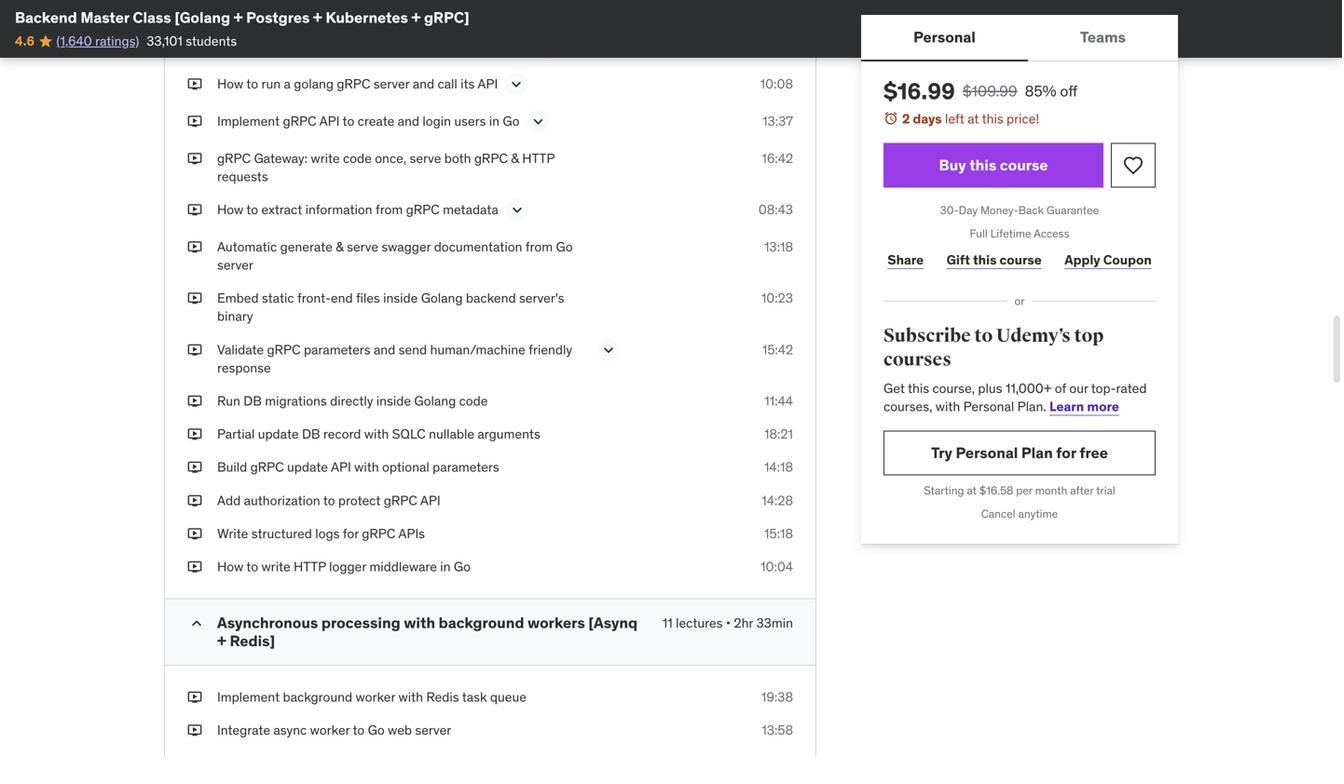 Task type: describe. For each thing, give the bounding box(es) containing it.
grpc down postgres
[[259, 38, 292, 55]]

xsmall image for define grpc api and generate go code with protobuf
[[187, 38, 202, 56]]

golang inside embed static front-end files inside golang backend server's binary
[[421, 290, 463, 307]]

share
[[888, 251, 924, 268]]

with inside get this course, plus 11,000+ of our top-rated courses, with personal plan.
[[936, 398, 960, 415]]

write
[[217, 526, 248, 542]]

write for code
[[311, 150, 340, 167]]

api down golang
[[319, 113, 340, 129]]

buy this course button
[[884, 143, 1104, 188]]

server inside automatic generate & serve swagger documentation from go server
[[217, 257, 253, 274]]

2 xsmall image from the top
[[187, 75, 202, 93]]

backend
[[466, 290, 516, 307]]

gateway:
[[254, 150, 308, 167]]

14:28
[[762, 492, 793, 509]]

1 vertical spatial in
[[440, 559, 451, 576]]

show lecture description image for how to extract information from grpc metadata
[[508, 201, 526, 219]]

this for gift
[[973, 251, 997, 268]]

personal button
[[861, 15, 1028, 60]]

11
[[662, 615, 673, 632]]

grpc up define grpc api and generate go code with protobuf at the top left of the page
[[306, 1, 340, 17]]

with left the sqlc
[[364, 426, 389, 443]]

grpc right both
[[474, 150, 508, 167]]

swagger
[[382, 239, 431, 255]]

to left extract
[[246, 201, 258, 218]]

xsmall image for write structured logs for grpc apis
[[187, 525, 202, 543]]

15:42
[[762, 341, 793, 358]]

more
[[1087, 398, 1119, 415]]

redis
[[426, 689, 459, 706]]

and left call
[[413, 75, 434, 92]]

1 horizontal spatial db
[[302, 426, 320, 443]]

write for http
[[261, 559, 290, 576]]

2 days left at this price!
[[902, 110, 1039, 127]]

learn more link
[[1050, 398, 1119, 415]]

money-
[[981, 203, 1019, 218]]

validate grpc parameters and send human/machine friendly response
[[217, 341, 572, 376]]

apply coupon
[[1065, 251, 1152, 268]]

5 xsmall image from the top
[[187, 341, 202, 359]]

ratings)
[[95, 33, 139, 49]]

after
[[1070, 484, 1094, 498]]

grpc right build
[[250, 459, 284, 476]]

grpc gateway: write code once, serve both grpc & http requests
[[217, 150, 555, 185]]

0 horizontal spatial http
[[294, 559, 326, 576]]

left
[[945, 110, 964, 127]]

apply coupon button
[[1061, 242, 1156, 279]]

implement for implement background worker with redis task queue
[[217, 689, 280, 706]]

xsmall image for automatic generate & serve swagger documentation from go server
[[187, 238, 202, 256]]

grpc down a
[[283, 113, 317, 129]]

anytime
[[1018, 507, 1058, 521]]

validate
[[217, 341, 264, 358]]

0 horizontal spatial db
[[244, 393, 262, 410]]

month
[[1035, 484, 1068, 498]]

server's
[[519, 290, 564, 307]]

login
[[423, 113, 451, 129]]

10:08
[[760, 75, 793, 92]]

get
[[884, 380, 905, 397]]

or
[[1015, 294, 1025, 309]]

call
[[438, 75, 457, 92]]

try personal plan for free
[[931, 444, 1108, 463]]

both
[[444, 150, 471, 167]]

go right middleware
[[454, 559, 471, 576]]

0 vertical spatial from
[[376, 201, 403, 218]]

0 vertical spatial at
[[968, 110, 979, 127]]

human/machine
[[430, 341, 525, 358]]

with left redis
[[398, 689, 423, 706]]

go down show lecture description image
[[503, 113, 520, 129]]

requests
[[217, 168, 268, 185]]

worker for with
[[356, 689, 395, 706]]

http inside grpc gateway: write code once, serve both grpc & http requests
[[522, 150, 555, 167]]

xsmall image for integrate async worker to go web server
[[187, 722, 202, 740]]

[golang
[[175, 8, 230, 27]]

nullable
[[429, 426, 474, 443]]

grpc]
[[424, 8, 469, 27]]

run db migrations directly inside golang code
[[217, 393, 488, 410]]

api down record at the left
[[331, 459, 351, 476]]

how to run a golang grpc server and call its api
[[217, 75, 498, 92]]

protobuf
[[479, 38, 529, 55]]

xsmall image for build grpc update api with optional parameters
[[187, 459, 202, 477]]

0 vertical spatial in
[[489, 113, 500, 129]]

redis]
[[230, 632, 275, 651]]

workers
[[528, 614, 585, 633]]

migrations
[[265, 393, 327, 410]]

partial update db record with sqlc nullable arguments
[[217, 426, 540, 443]]

33,101
[[147, 33, 183, 49]]

+ inside asynchronous processing with background workers [asynq + redis]
[[217, 632, 226, 651]]

11 lectures • 2hr 33min
[[662, 615, 793, 632]]

run
[[261, 75, 281, 92]]

course for gift this course
[[1000, 251, 1042, 268]]

courses,
[[884, 398, 932, 415]]

api up golang
[[295, 38, 315, 55]]

backend master class [golang + postgres + kubernetes + grpc]
[[15, 8, 469, 27]]

to left run
[[246, 75, 258, 92]]

learn more
[[1050, 398, 1119, 415]]

structured
[[251, 526, 312, 542]]

static
[[262, 290, 294, 307]]

14:18
[[764, 459, 793, 476]]

starting
[[924, 484, 964, 498]]

to left protect
[[323, 492, 335, 509]]

xsmall image for run db migrations directly inside golang code
[[187, 392, 202, 411]]

+ left grpc]
[[412, 8, 421, 27]]

at inside starting at $16.58 per month after trial cancel anytime
[[967, 484, 977, 498]]

with inside asynchronous processing with background workers [asynq + redis]
[[404, 614, 435, 633]]

add authorization to protect grpc api
[[217, 492, 441, 509]]

2hr
[[734, 615, 753, 632]]

api right "its"
[[478, 75, 498, 92]]

create
[[358, 113, 395, 129]]

this for get
[[908, 380, 929, 397]]

build grpc update api with optional parameters
[[217, 459, 499, 476]]

courses
[[884, 349, 952, 372]]

of
[[1055, 380, 1066, 397]]

buy this course
[[939, 156, 1048, 175]]

•
[[726, 615, 731, 632]]

run
[[217, 393, 240, 410]]

18:21
[[764, 426, 793, 443]]

middleware
[[369, 559, 437, 576]]

16:42
[[762, 150, 793, 167]]

extract
[[261, 201, 302, 218]]

get this course, plus 11,000+ of our top-rated courses, with personal plan.
[[884, 380, 1147, 415]]

introduction to grpc
[[217, 1, 340, 17]]

optional
[[382, 459, 429, 476]]

add
[[217, 492, 241, 509]]

udemy's
[[996, 325, 1071, 348]]

buy
[[939, 156, 966, 175]]

xsmall image for implement background worker with redis task queue
[[187, 689, 202, 707]]

apply
[[1065, 251, 1100, 268]]

show lecture description image for validate grpc parameters and send human/machine friendly response
[[599, 341, 618, 360]]

1 horizontal spatial generate
[[343, 38, 396, 55]]

friendly
[[529, 341, 572, 358]]

class
[[133, 8, 171, 27]]

1 vertical spatial background
[[283, 689, 352, 706]]

$16.99
[[884, 77, 955, 105]]

this for buy
[[970, 156, 997, 175]]

grpc right golang
[[337, 75, 370, 92]]

files
[[356, 290, 380, 307]]

to down write
[[246, 559, 258, 576]]

integrate async worker to go web server
[[217, 722, 451, 739]]

grpc up the requests
[[217, 150, 251, 167]]

once,
[[375, 150, 406, 167]]

go left web
[[368, 722, 385, 739]]

(1,640
[[56, 33, 92, 49]]

embed static front-end files inside golang backend server's binary
[[217, 290, 564, 325]]

xsmall image for embed static front-end files inside golang backend server's binary
[[187, 290, 202, 308]]

logs
[[315, 526, 340, 542]]

golang
[[294, 75, 334, 92]]

and left login
[[398, 113, 419, 129]]



Task type: locate. For each thing, give the bounding box(es) containing it.
10:23
[[761, 290, 793, 307]]

11:44
[[765, 393, 793, 410]]

33,101 students
[[147, 33, 237, 49]]

this inside get this course, plus 11,000+ of our top-rated courses, with personal plan.
[[908, 380, 929, 397]]

course for buy this course
[[1000, 156, 1048, 175]]

grpc inside validate grpc parameters and send human/machine friendly response
[[267, 341, 301, 358]]

this right buy
[[970, 156, 997, 175]]

serve inside grpc gateway: write code once, serve both grpc & http requests
[[410, 150, 441, 167]]

db left record at the left
[[302, 426, 320, 443]]

1 how from the top
[[217, 75, 243, 92]]

write right gateway:
[[311, 150, 340, 167]]

go
[[399, 38, 416, 55], [503, 113, 520, 129], [556, 239, 573, 255], [454, 559, 471, 576], [368, 722, 385, 739]]

xsmall image for partial update db record with sqlc nullable arguments
[[187, 426, 202, 444]]

[asynq
[[588, 614, 638, 633]]

&
[[511, 150, 519, 167], [336, 239, 344, 255]]

subscribe
[[884, 325, 971, 348]]

front-
[[297, 290, 331, 307]]

show lecture description image right friendly
[[599, 341, 618, 360]]

3 how from the top
[[217, 559, 243, 576]]

users
[[454, 113, 486, 129]]

inside up the partial update db record with sqlc nullable arguments at the bottom left
[[376, 393, 411, 410]]

4 xsmall image from the top
[[187, 149, 202, 168]]

2 horizontal spatial show lecture description image
[[599, 341, 618, 360]]

per
[[1016, 484, 1033, 498]]

for for grpc
[[343, 526, 359, 542]]

1 vertical spatial generate
[[280, 239, 333, 255]]

protect
[[338, 492, 381, 509]]

0 vertical spatial code
[[419, 38, 448, 55]]

server for how to run a golang grpc server and call its api
[[374, 75, 410, 92]]

teams
[[1080, 27, 1126, 47]]

code left once,
[[343, 150, 372, 167]]

this inside button
[[970, 156, 997, 175]]

0 horizontal spatial in
[[440, 559, 451, 576]]

gift
[[947, 251, 970, 268]]

from inside automatic generate & serve swagger documentation from go server
[[525, 239, 553, 255]]

at left $16.58 on the right bottom of the page
[[967, 484, 977, 498]]

1 vertical spatial worker
[[310, 722, 350, 739]]

1 vertical spatial how
[[217, 201, 243, 218]]

+ right 'small' icon
[[217, 632, 226, 651]]

1 horizontal spatial show lecture description image
[[529, 112, 548, 131]]

for left free
[[1056, 444, 1076, 463]]

in right users
[[489, 113, 500, 129]]

1 vertical spatial personal
[[963, 398, 1014, 415]]

parameters inside validate grpc parameters and send human/machine friendly response
[[304, 341, 371, 358]]

cancel
[[981, 507, 1016, 521]]

how to write http logger middleware in go
[[217, 559, 471, 576]]

0 horizontal spatial serve
[[347, 239, 378, 255]]

+ right postgres
[[313, 8, 322, 27]]

db right run
[[244, 393, 262, 410]]

1 vertical spatial write
[[261, 559, 290, 576]]

from up swagger
[[376, 201, 403, 218]]

teams button
[[1028, 15, 1178, 60]]

0 vertical spatial &
[[511, 150, 519, 167]]

1 horizontal spatial &
[[511, 150, 519, 167]]

access
[[1034, 226, 1069, 241]]

1 course from the top
[[1000, 156, 1048, 175]]

partial
[[217, 426, 255, 443]]

0 vertical spatial show lecture description image
[[529, 112, 548, 131]]

1 horizontal spatial write
[[311, 150, 340, 167]]

5 xsmall image from the top
[[187, 392, 202, 411]]

30-
[[940, 203, 959, 218]]

information
[[305, 201, 372, 218]]

golang left backend
[[421, 290, 463, 307]]

1 vertical spatial show lecture description image
[[508, 201, 526, 219]]

and up golang
[[318, 38, 340, 55]]

for right logs
[[343, 526, 359, 542]]

personal up $16.58 on the right bottom of the page
[[956, 444, 1018, 463]]

this
[[982, 110, 1004, 127], [970, 156, 997, 175], [973, 251, 997, 268], [908, 380, 929, 397]]

record
[[323, 426, 361, 443]]

0 vertical spatial db
[[244, 393, 262, 410]]

async
[[273, 722, 307, 739]]

to
[[291, 1, 303, 17], [246, 75, 258, 92], [343, 113, 354, 129], [246, 201, 258, 218], [974, 325, 993, 348], [323, 492, 335, 509], [246, 559, 258, 576], [353, 722, 365, 739]]

xsmall image left add
[[187, 492, 202, 510]]

update
[[258, 426, 299, 443], [287, 459, 328, 476]]

tab list containing personal
[[861, 15, 1178, 62]]

2 course from the top
[[1000, 251, 1042, 268]]

grpc left apis
[[362, 526, 396, 542]]

7 xsmall image from the top
[[187, 459, 202, 477]]

0 vertical spatial generate
[[343, 38, 396, 55]]

arguments
[[478, 426, 540, 443]]

1 horizontal spatial from
[[525, 239, 553, 255]]

0 vertical spatial personal
[[913, 27, 976, 47]]

19:38
[[761, 689, 793, 706]]

in
[[489, 113, 500, 129], [440, 559, 451, 576]]

server down automatic
[[217, 257, 253, 274]]

xsmall image
[[187, 38, 202, 56], [187, 75, 202, 93], [187, 112, 202, 130], [187, 149, 202, 168], [187, 341, 202, 359], [187, 426, 202, 444], [187, 459, 202, 477], [187, 689, 202, 707], [187, 722, 202, 740]]

server right web
[[415, 722, 451, 739]]

0 horizontal spatial background
[[283, 689, 352, 706]]

to right introduction
[[291, 1, 303, 17]]

write inside grpc gateway: write code once, serve both grpc & http requests
[[311, 150, 340, 167]]

grpc right validate
[[267, 341, 301, 358]]

xsmall image for how to write http logger middleware in go
[[187, 558, 202, 577]]

course
[[1000, 156, 1048, 175], [1000, 251, 1042, 268]]

4 xsmall image from the top
[[187, 290, 202, 308]]

inside right files
[[383, 290, 418, 307]]

asynchronous
[[217, 614, 318, 633]]

personal down plus
[[963, 398, 1014, 415]]

server up create
[[374, 75, 410, 92]]

1 vertical spatial from
[[525, 239, 553, 255]]

automatic
[[217, 239, 277, 255]]

code up nullable
[[459, 393, 488, 410]]

2 vertical spatial server
[[415, 722, 451, 739]]

1 horizontal spatial for
[[1056, 444, 1076, 463]]

for for free
[[1056, 444, 1076, 463]]

in right middleware
[[440, 559, 451, 576]]

1 vertical spatial for
[[343, 526, 359, 542]]

0 vertical spatial worker
[[356, 689, 395, 706]]

integrate
[[217, 722, 270, 739]]

2 implement from the top
[[217, 689, 280, 706]]

8 xsmall image from the top
[[187, 558, 202, 577]]

xsmall image left automatic
[[187, 238, 202, 256]]

show lecture description image
[[507, 75, 526, 93]]

0 vertical spatial http
[[522, 150, 555, 167]]

starting at $16.58 per month after trial cancel anytime
[[924, 484, 1115, 521]]

serve
[[410, 150, 441, 167], [347, 239, 378, 255]]

1 horizontal spatial parameters
[[433, 459, 499, 476]]

0 horizontal spatial parameters
[[304, 341, 371, 358]]

+ up define
[[234, 8, 243, 27]]

parameters down nullable
[[433, 459, 499, 476]]

personal inside 'button'
[[913, 27, 976, 47]]

10:04
[[761, 559, 793, 576]]

2
[[902, 110, 910, 127]]

subscribe to udemy's top courses
[[884, 325, 1104, 372]]

0 horizontal spatial show lecture description image
[[508, 201, 526, 219]]

build
[[217, 459, 247, 476]]

generate inside automatic generate & serve swagger documentation from go server
[[280, 239, 333, 255]]

1 vertical spatial db
[[302, 426, 320, 443]]

0 horizontal spatial from
[[376, 201, 403, 218]]

golang up nullable
[[414, 393, 456, 410]]

background inside asynchronous processing with background workers [asynq + redis]
[[439, 614, 524, 633]]

2 vertical spatial personal
[[956, 444, 1018, 463]]

and inside validate grpc parameters and send human/machine friendly response
[[374, 341, 395, 358]]

alarm image
[[884, 111, 899, 126]]

0 vertical spatial how
[[217, 75, 243, 92]]

grpc down optional
[[384, 492, 417, 509]]

generate
[[343, 38, 396, 55], [280, 239, 333, 255]]

worker
[[356, 689, 395, 706], [310, 722, 350, 739]]

how for how to extract information from grpc metadata
[[217, 201, 243, 218]]

2 vertical spatial how
[[217, 559, 243, 576]]

lifetime
[[990, 226, 1031, 241]]

generate down kubernetes
[[343, 38, 396, 55]]

course up "back"
[[1000, 156, 1048, 175]]

define grpc api and generate go code with protobuf
[[217, 38, 529, 55]]

lectures
[[676, 615, 723, 632]]

our
[[1069, 380, 1088, 397]]

0 vertical spatial course
[[1000, 156, 1048, 175]]

from up server's
[[525, 239, 553, 255]]

3 xsmall image from the top
[[187, 112, 202, 130]]

& inside automatic generate & serve swagger documentation from go server
[[336, 239, 344, 255]]

11,000+
[[1006, 380, 1052, 397]]

guarantee
[[1047, 203, 1099, 218]]

and left send
[[374, 341, 395, 358]]

0 vertical spatial serve
[[410, 150, 441, 167]]

15:18
[[764, 526, 793, 542]]

code down grpc]
[[419, 38, 448, 55]]

& right both
[[511, 150, 519, 167]]

1 xsmall image from the top
[[187, 0, 202, 19]]

to inside subscribe to udemy's top courses
[[974, 325, 993, 348]]

api up apis
[[420, 492, 441, 509]]

go up server's
[[556, 239, 573, 255]]

1 vertical spatial parameters
[[433, 459, 499, 476]]

xsmall image
[[187, 0, 202, 19], [187, 201, 202, 219], [187, 238, 202, 256], [187, 290, 202, 308], [187, 392, 202, 411], [187, 492, 202, 510], [187, 525, 202, 543], [187, 558, 202, 577]]

2 vertical spatial show lecture description image
[[599, 341, 618, 360]]

code
[[419, 38, 448, 55], [343, 150, 372, 167], [459, 393, 488, 410]]

personal up $16.99
[[913, 27, 976, 47]]

automatic generate & serve swagger documentation from go server
[[217, 239, 573, 274]]

personal inside get this course, plus 11,000+ of our top-rated courses, with personal plan.
[[963, 398, 1014, 415]]

1 vertical spatial implement
[[217, 689, 280, 706]]

0 vertical spatial write
[[311, 150, 340, 167]]

how for how to write http logger middleware in go
[[217, 559, 243, 576]]

this right the gift
[[973, 251, 997, 268]]

code for inside
[[459, 393, 488, 410]]

xsmall image left embed
[[187, 290, 202, 308]]

code inside grpc gateway: write code once, serve both grpc & http requests
[[343, 150, 372, 167]]

master
[[80, 8, 129, 27]]

wishlist image
[[1122, 154, 1145, 177]]

30-day money-back guarantee full lifetime access
[[940, 203, 1099, 241]]

1 implement from the top
[[217, 113, 280, 129]]

worker right async
[[310, 722, 350, 739]]

xsmall image for add authorization to protect grpc api
[[187, 492, 202, 510]]

inside
[[383, 290, 418, 307], [376, 393, 411, 410]]

1 vertical spatial serve
[[347, 239, 378, 255]]

6 xsmall image from the top
[[187, 426, 202, 444]]

embed
[[217, 290, 259, 307]]

1 vertical spatial http
[[294, 559, 326, 576]]

1 vertical spatial golang
[[414, 393, 456, 410]]

xsmall image left extract
[[187, 201, 202, 219]]

show lecture description image right metadata
[[508, 201, 526, 219]]

to down implement background worker with redis task queue
[[353, 722, 365, 739]]

6 xsmall image from the top
[[187, 492, 202, 510]]

0 horizontal spatial for
[[343, 526, 359, 542]]

how for how to run a golang grpc server and call its api
[[217, 75, 243, 92]]

7 xsmall image from the top
[[187, 525, 202, 543]]

0 vertical spatial implement
[[217, 113, 280, 129]]

to left create
[[343, 113, 354, 129]]

1 vertical spatial &
[[336, 239, 344, 255]]

parameters down end
[[304, 341, 371, 358]]

worker for to
[[310, 722, 350, 739]]

generate down extract
[[280, 239, 333, 255]]

full
[[970, 226, 988, 241]]

show lecture description image
[[529, 112, 548, 131], [508, 201, 526, 219], [599, 341, 618, 360]]

xsmall image for grpc gateway: write code once, serve both grpc & http requests
[[187, 149, 202, 168]]

gift this course
[[947, 251, 1042, 268]]

implement grpc api to create and login users in go
[[217, 113, 520, 129]]

0 horizontal spatial generate
[[280, 239, 333, 255]]

xsmall image left run
[[187, 392, 202, 411]]

go inside automatic generate & serve swagger documentation from go server
[[556, 239, 573, 255]]

xsmall image for introduction to grpc
[[187, 0, 202, 19]]

1 horizontal spatial worker
[[356, 689, 395, 706]]

server for integrate async worker to go web server
[[415, 722, 451, 739]]

0 horizontal spatial worker
[[310, 722, 350, 739]]

learn
[[1050, 398, 1084, 415]]

at right left
[[968, 110, 979, 127]]

inside inside embed static front-end files inside golang backend server's binary
[[383, 290, 418, 307]]

update down 'migrations'
[[258, 426, 299, 443]]

0 vertical spatial inside
[[383, 290, 418, 307]]

background up the task
[[439, 614, 524, 633]]

2 xsmall image from the top
[[187, 201, 202, 219]]

1 horizontal spatial in
[[489, 113, 500, 129]]

implement for implement grpc api to create and login users in go
[[217, 113, 280, 129]]

small image
[[187, 615, 206, 633]]

and
[[318, 38, 340, 55], [413, 75, 434, 92], [398, 113, 419, 129], [374, 341, 395, 358]]

response
[[217, 360, 271, 376]]

$16.58
[[979, 484, 1014, 498]]

with up protect
[[354, 459, 379, 476]]

1 vertical spatial inside
[[376, 393, 411, 410]]

this down the $109.99
[[982, 110, 1004, 127]]

background up integrate async worker to go web server
[[283, 689, 352, 706]]

postgres
[[246, 8, 310, 27]]

update up add authorization to protect grpc api
[[287, 459, 328, 476]]

0 horizontal spatial code
[[343, 150, 372, 167]]

1 vertical spatial course
[[1000, 251, 1042, 268]]

show lecture description image for implement grpc api to create and login users in go
[[529, 112, 548, 131]]

write structured logs for grpc apis
[[217, 526, 425, 542]]

a
[[284, 75, 291, 92]]

8 xsmall image from the top
[[187, 689, 202, 707]]

1 horizontal spatial code
[[419, 38, 448, 55]]

2 how from the top
[[217, 201, 243, 218]]

xsmall image up "33,101 students"
[[187, 0, 202, 19]]

1 horizontal spatial server
[[374, 75, 410, 92]]

3 xsmall image from the top
[[187, 238, 202, 256]]

grpc up swagger
[[406, 201, 440, 218]]

processing
[[321, 614, 400, 633]]

13:18
[[764, 239, 793, 255]]

2 vertical spatial code
[[459, 393, 488, 410]]

0 vertical spatial server
[[374, 75, 410, 92]]

0 vertical spatial background
[[439, 614, 524, 633]]

go down kubernetes
[[399, 38, 416, 55]]

course inside button
[[1000, 156, 1048, 175]]

implement up integrate
[[217, 689, 280, 706]]

how down define
[[217, 75, 243, 92]]

with down grpc]
[[451, 38, 475, 55]]

directly
[[330, 393, 373, 410]]

tab list
[[861, 15, 1178, 62]]

0 horizontal spatial &
[[336, 239, 344, 255]]

+
[[234, 8, 243, 27], [313, 8, 322, 27], [412, 8, 421, 27], [217, 632, 226, 651]]

course down the "lifetime"
[[1000, 251, 1042, 268]]

with
[[451, 38, 475, 55], [936, 398, 960, 415], [364, 426, 389, 443], [354, 459, 379, 476], [404, 614, 435, 633], [398, 689, 423, 706]]

serve left both
[[410, 150, 441, 167]]

1 vertical spatial server
[[217, 257, 253, 274]]

0 vertical spatial golang
[[421, 290, 463, 307]]

implement down run
[[217, 113, 280, 129]]

this up courses,
[[908, 380, 929, 397]]

show lecture description image right users
[[529, 112, 548, 131]]

1 horizontal spatial serve
[[410, 150, 441, 167]]

1 horizontal spatial http
[[522, 150, 555, 167]]

from
[[376, 201, 403, 218], [525, 239, 553, 255]]

write down structured
[[261, 559, 290, 576]]

& inside grpc gateway: write code once, serve both grpc & http requests
[[511, 150, 519, 167]]

9 xsmall image from the top
[[187, 722, 202, 740]]

with down course,
[[936, 398, 960, 415]]

1 vertical spatial update
[[287, 459, 328, 476]]

web
[[388, 722, 412, 739]]

db
[[244, 393, 262, 410], [302, 426, 320, 443]]

2 horizontal spatial code
[[459, 393, 488, 410]]

xsmall image left write
[[187, 525, 202, 543]]

share button
[[884, 242, 928, 279]]

1 horizontal spatial background
[[439, 614, 524, 633]]

gift this course link
[[943, 242, 1046, 279]]

0 vertical spatial for
[[1056, 444, 1076, 463]]

how to extract information from grpc metadata
[[217, 201, 498, 218]]

0 vertical spatial parameters
[[304, 341, 371, 358]]

http down show lecture description image
[[522, 150, 555, 167]]

how down the requests
[[217, 201, 243, 218]]

0 vertical spatial update
[[258, 426, 299, 443]]

2 horizontal spatial server
[[415, 722, 451, 739]]

http down write structured logs for grpc apis
[[294, 559, 326, 576]]

serve inside automatic generate & serve swagger documentation from go server
[[347, 239, 378, 255]]

1 vertical spatial code
[[343, 150, 372, 167]]

documentation
[[434, 239, 522, 255]]

task
[[462, 689, 487, 706]]

how down write
[[217, 559, 243, 576]]

1 xsmall image from the top
[[187, 38, 202, 56]]

1 vertical spatial at
[[967, 484, 977, 498]]

worker up web
[[356, 689, 395, 706]]

0 horizontal spatial write
[[261, 559, 290, 576]]

students
[[186, 33, 237, 49]]

server
[[374, 75, 410, 92], [217, 257, 253, 274], [415, 722, 451, 739]]

0 horizontal spatial server
[[217, 257, 253, 274]]

xsmall image up 'small' icon
[[187, 558, 202, 577]]

with down middleware
[[404, 614, 435, 633]]

code for generate
[[419, 38, 448, 55]]



Task type: vqa. For each thing, say whether or not it's contained in the screenshot.
right The Management
no



